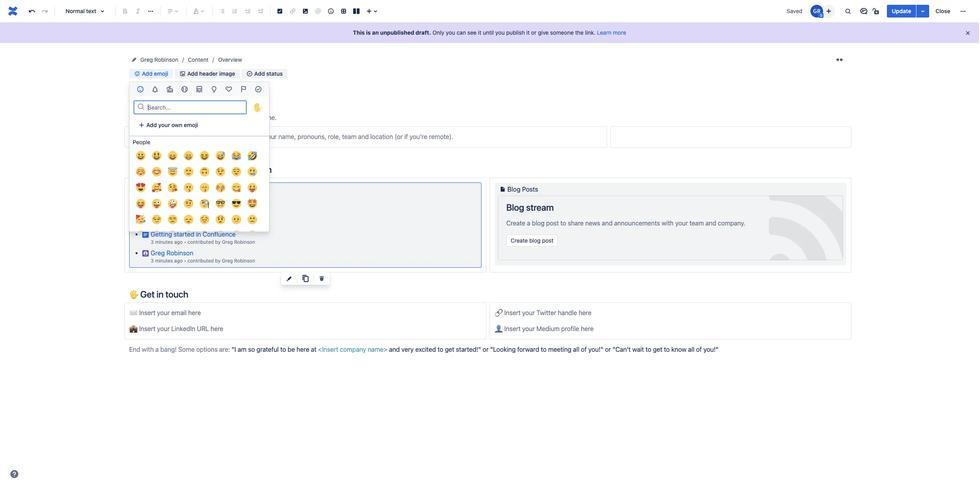 Task type: locate. For each thing, give the bounding box(es) containing it.
recent
[[140, 164, 168, 175]]

greg right move this page image
[[140, 56, 153, 63]]

comment icon image
[[860, 6, 869, 16]]

minutes
[[155, 221, 173, 226], [155, 239, 173, 245], [155, 258, 173, 264]]

greg robinson link for getting started in confluence
[[222, 239, 255, 245]]

confluence image
[[6, 5, 19, 18]]

• up started
[[184, 221, 186, 226]]

1 ago from the top
[[174, 221, 183, 226]]

emoji image
[[326, 6, 336, 16]]

get left started!"
[[445, 346, 455, 354]]

or left give
[[531, 29, 537, 36]]

greg down :pleading_face: icon at the left top of page
[[222, 258, 233, 264]]

0 vertical spatial emoji
[[154, 70, 168, 77]]

1 you from the left
[[446, 29, 455, 36]]

• inside greg robinson 3 minutes ago • contributed by greg robinson
[[184, 258, 186, 264]]

1 horizontal spatial emoji
[[184, 122, 198, 128]]

:kissing_heart: image
[[168, 183, 178, 193]]

indent tab image
[[256, 6, 265, 16]]

robinson inside overview 3 minutes ago • contributed by greg robinson
[[234, 221, 255, 226]]

updated up :face_with_raised_eyebrow: image
[[169, 186, 194, 193]]

and
[[358, 133, 369, 141], [602, 220, 613, 227], [706, 220, 717, 227], [389, 346, 400, 354]]

2 vertical spatial 3
[[151, 258, 154, 264]]

move this page image
[[131, 57, 137, 63]]

:confounded: image
[[168, 231, 178, 241]]

minutes inside getting started in confluence 3 minutes ago • contributed by greg robinson
[[155, 239, 173, 245]]

draft.
[[416, 29, 431, 36]]

✉️
[[130, 310, 139, 317]]

greg robinson link for overview
[[222, 221, 255, 226]]

📄
[[129, 164, 138, 175]]

contributed
[[188, 221, 214, 226], [188, 239, 214, 245], [188, 258, 214, 264]]

blog for blog stream
[[507, 202, 525, 213]]

blog posts image
[[498, 185, 508, 194]]

in for get
[[157, 289, 164, 300]]

bullet list ⌘⇧8 image
[[217, 6, 227, 16]]

:star_struck: image
[[248, 199, 257, 209]]

or right started!"
[[483, 346, 489, 354]]

add
[[142, 70, 153, 77], [187, 70, 198, 77], [254, 70, 265, 77], [146, 122, 157, 128]]

0 vertical spatial •
[[184, 221, 186, 226]]

minutes down 'getting'
[[155, 239, 173, 245]]

:weary: image
[[200, 231, 209, 241]]

0 vertical spatial ago
[[174, 221, 183, 226]]

:grin: image
[[184, 151, 193, 161]]

add left status
[[254, 70, 265, 77]]

touch
[[166, 289, 188, 300]]

by up confluence
[[215, 221, 221, 226]]

location
[[371, 133, 393, 141]]

1 by from the top
[[215, 221, 221, 226]]

recently updated up :zany_face: icon
[[142, 186, 194, 193]]

emoji
[[154, 70, 168, 77], [184, 122, 198, 128]]

ago inside overview 3 minutes ago • contributed by greg robinson
[[174, 221, 183, 226]]

it right publish
[[527, 29, 530, 36]]

layouts image
[[352, 6, 361, 16]]

italic ⌘i image
[[133, 6, 143, 16]]

by inside overview 3 minutes ago • contributed by greg robinson
[[215, 221, 221, 226]]

an
[[372, 29, 379, 36]]

3 down the :persevere: image
[[151, 258, 154, 264]]

1 horizontal spatial with
[[662, 220, 674, 227]]

getting started in confluence 3 minutes ago • contributed by greg robinson
[[151, 231, 255, 245]]

1 all from the left
[[573, 346, 580, 354]]

:cry: image
[[232, 231, 241, 241]]

blog down stream
[[532, 220, 545, 227]]

•
[[184, 221, 186, 226], [184, 239, 186, 245], [184, 258, 186, 264]]

add inside popup button
[[142, 70, 153, 77]]

greg robinson link down confluence
[[222, 239, 255, 245]]

close
[[936, 8, 951, 14]]

by down confluence
[[215, 239, 221, 245]]

with
[[662, 220, 674, 227], [142, 346, 154, 354]]

normal text button
[[58, 2, 112, 20]]

greg robinson link up ':cry:' icon
[[222, 221, 255, 226]]

0 horizontal spatial emoji
[[154, 70, 168, 77]]

1 vertical spatial team
[[690, 220, 704, 227]]

if
[[405, 133, 408, 141]]

0 vertical spatial overview
[[218, 56, 242, 63]]

ago
[[174, 221, 183, 226], [174, 239, 183, 245], [174, 258, 183, 264]]

1 horizontal spatial team
[[690, 220, 704, 227]]

1 3 from the top
[[151, 221, 154, 226]]

contributed down getting started in confluence link
[[188, 239, 214, 245]]

0 vertical spatial recently
[[142, 186, 167, 193]]

add your own emoji
[[146, 122, 198, 128]]

1 vertical spatial a
[[155, 346, 159, 354]]

1 horizontal spatial all
[[689, 346, 695, 354]]

team right the role,
[[342, 133, 357, 141]]

with right the end
[[142, 346, 154, 354]]

1 vertical spatial blog
[[530, 237, 541, 244]]

symbols image
[[224, 85, 234, 94]]

robinson up add emoji
[[154, 56, 178, 63]]

1 vertical spatial ago
[[174, 239, 183, 245]]

:relaxed: image
[[136, 167, 146, 177]]

emoji picker dialog
[[129, 82, 270, 491]]

:blush: image
[[152, 167, 162, 177]]

2 by from the top
[[215, 239, 221, 245]]

wait
[[633, 346, 644, 354]]

in inside getting started in confluence 3 minutes ago • contributed by greg robinson
[[196, 231, 201, 238]]

overview for overview
[[218, 56, 242, 63]]

0 vertical spatial by
[[215, 221, 221, 226]]

see
[[468, 29, 477, 36]]

3 by from the top
[[215, 258, 221, 264]]

3
[[151, 221, 154, 226], [151, 239, 154, 245], [151, 258, 154, 264]]

greg robinson image
[[811, 5, 824, 18]]

create inside create blog post "button"
[[511, 237, 528, 244]]

blog down blog posts
[[507, 202, 525, 213]]

1 horizontal spatial in
[[196, 231, 201, 238]]

you!"
[[589, 346, 604, 354], [704, 346, 719, 354]]

end with a bang! some options are: "i am so grateful to be here at <insert company name> and very excited to get started!" or "looking forward to meeting all of you!" or "can't wait to get to know all of you!"
[[129, 346, 719, 354]]

worked
[[230, 164, 260, 175]]

0 vertical spatial a
[[527, 220, 531, 227]]

add status button
[[242, 69, 288, 79]]

add inside "button"
[[187, 70, 198, 77]]

name>
[[368, 346, 388, 354]]

greg inside overview 3 minutes ago • contributed by greg robinson
[[222, 221, 233, 226]]

3 inside overview 3 minutes ago • contributed by greg robinson
[[151, 221, 154, 226]]

say
[[130, 133, 140, 141]]

robinson down :slight_frown: 'image'
[[234, 239, 255, 245]]

contributed down getting started in confluence 3 minutes ago • contributed by greg robinson
[[188, 258, 214, 264]]

3 minutes from the top
[[155, 258, 173, 264]]

1 vertical spatial emoji
[[184, 122, 198, 128]]

recently updated down ':kissing_heart:' icon
[[133, 196, 204, 207]]

add up hello
[[146, 122, 157, 128]]

1 vertical spatial contributed
[[188, 239, 214, 245]]

with right announcements on the top right of the page
[[662, 220, 674, 227]]

robinson down :confounded: 'icon'
[[167, 250, 193, 257]]

🔗
[[495, 310, 505, 317]]

your inside button
[[158, 122, 170, 128]]

you
[[446, 29, 455, 36], [496, 29, 505, 36]]

1 vertical spatial in
[[157, 289, 164, 300]]

3 3 from the top
[[151, 258, 154, 264]]

greg down confluence
[[222, 239, 233, 245]]

0 vertical spatial minutes
[[155, 221, 173, 226]]

• down :tired_face: 'icon'
[[184, 258, 186, 264]]

1 vertical spatial overview link
[[151, 212, 178, 219]]

3 inside greg robinson 3 minutes ago • contributed by greg robinson
[[151, 258, 154, 264]]

2 vertical spatial minutes
[[155, 258, 173, 264]]

0 horizontal spatial get
[[445, 346, 455, 354]]

3 • from the top
[[184, 258, 186, 264]]

0 vertical spatial create
[[507, 220, 526, 227]]

team left company.
[[690, 220, 704, 227]]

blog posts
[[508, 186, 538, 193]]

a left the bang!
[[155, 346, 159, 354]]

ago left :disappointed: icon
[[174, 221, 183, 226]]

:stuck_out_tongue_closed_eyes: image
[[136, 199, 146, 209]]

by down :pleading_face: icon at the left top of page
[[215, 258, 221, 264]]

1 horizontal spatial you!"
[[704, 346, 719, 354]]

content link
[[188, 55, 209, 65]]

1 vertical spatial •
[[184, 239, 186, 245]]

greg up confluence
[[222, 221, 233, 226]]

add for add status
[[254, 70, 265, 77]]

ago down started
[[174, 239, 183, 245]]

0 vertical spatial overview link
[[218, 55, 242, 65]]

2 it from the left
[[527, 29, 530, 36]]

0 horizontal spatial it
[[478, 29, 482, 36]]

a down blog stream
[[527, 220, 531, 227]]

in right :tired_face: 'icon'
[[196, 231, 201, 238]]

0 vertical spatial blog
[[532, 220, 545, 227]]

robinson
[[154, 56, 178, 63], [234, 221, 255, 226], [234, 239, 255, 245], [167, 250, 193, 257], [234, 258, 255, 264]]

contributed up :weary: image at the top of the page
[[188, 221, 214, 226]]

2 get from the left
[[653, 346, 663, 354]]

robinson up :sob: icon
[[234, 221, 255, 226]]

table image
[[339, 6, 349, 16]]

ago down :confounded: 'icon'
[[174, 258, 183, 264]]

blog
[[532, 220, 545, 227], [530, 237, 541, 244]]

add header image button
[[175, 69, 240, 79]]

0 horizontal spatial of
[[581, 346, 587, 354]]

0 vertical spatial contributed
[[188, 221, 214, 226]]

:zany_face: image
[[168, 199, 178, 209]]

:grinning: image
[[136, 151, 146, 161]]

1 vertical spatial with
[[142, 346, 154, 354]]

get
[[445, 346, 455, 354], [653, 346, 663, 354]]

blog
[[508, 186, 521, 193], [507, 202, 525, 213]]

or left the "can't
[[605, 346, 611, 354]]

0 horizontal spatial you!"
[[589, 346, 604, 354]]

2 vertical spatial by
[[215, 258, 221, 264]]

0 vertical spatial 3
[[151, 221, 154, 226]]

🖐
[[129, 289, 138, 300]]

add right image icon
[[187, 70, 198, 77]]

2 horizontal spatial or
[[605, 346, 611, 354]]

:kissing_smiling_eyes: image
[[200, 183, 209, 193]]

:frowning2: image
[[136, 231, 146, 241]]

overview link up the image
[[218, 55, 242, 65]]

content
[[188, 56, 209, 63]]

3 ago from the top
[[174, 258, 183, 264]]

3 right the ":partying_face:" icon
[[151, 221, 154, 226]]

overview link inside main content area, start typing to enter text. text field
[[151, 212, 178, 219]]

overview 3 minutes ago • contributed by greg robinson
[[151, 212, 255, 226]]

text
[[86, 8, 96, 14]]

emoji up "colleagues"
[[184, 122, 198, 128]]

2 vertical spatial contributed
[[188, 258, 214, 264]]

greg robinson link
[[140, 55, 178, 65], [222, 221, 255, 226], [222, 239, 255, 245], [151, 250, 193, 257], [222, 258, 255, 264]]

:tired_face: image
[[184, 231, 193, 241]]

minutes down the :persevere: image
[[155, 258, 173, 264]]

0 horizontal spatial overview
[[151, 212, 178, 219]]

1 contributed from the top
[[188, 221, 214, 226]]

contributed inside greg robinson 3 minutes ago • contributed by greg robinson
[[188, 258, 214, 264]]

you left can
[[446, 29, 455, 36]]

you're
[[410, 133, 428, 141]]

overview link down :stuck_out_tongue_winking_eye: image
[[151, 212, 178, 219]]

add inside button
[[146, 122, 157, 128]]

0 vertical spatial recently updated
[[142, 186, 194, 193]]

in right "get"
[[157, 289, 164, 300]]

:upside_down: image
[[200, 167, 209, 177]]

overview for overview 3 minutes ago • contributed by greg robinson
[[151, 212, 178, 219]]

robinson inside getting started in confluence 3 minutes ago • contributed by greg robinson
[[234, 239, 255, 245]]

link image
[[288, 6, 298, 16]]

know
[[247, 133, 263, 141], [672, 346, 687, 354]]

am
[[238, 346, 247, 354]]

by inside greg robinson 3 minutes ago • contributed by greg robinson
[[215, 258, 221, 264]]

minutes up 'getting'
[[155, 221, 173, 226]]

at
[[311, 346, 317, 354]]

it
[[478, 29, 482, 36], [527, 29, 530, 36]]

Main content area, start typing to enter text. text field
[[124, 113, 852, 356]]

overview inside overview 3 minutes ago • contributed by greg robinson
[[151, 212, 178, 219]]

blog left posts on the top right of the page
[[508, 186, 521, 193]]

the
[[576, 29, 584, 36]]

redo ⌘⇧z image
[[40, 6, 49, 16]]

:heart_eyes: image
[[136, 183, 146, 193]]

only
[[433, 29, 445, 36]]

1 horizontal spatial a
[[527, 220, 531, 227]]

1 horizontal spatial of
[[696, 346, 702, 354]]

copy image
[[301, 274, 310, 284]]

1 vertical spatial overview
[[151, 212, 178, 219]]

remove image
[[317, 274, 327, 284]]

recently up :stuck_out_tongue_winking_eye: image
[[142, 186, 167, 193]]

:pleading_face: image
[[216, 231, 225, 241]]

own
[[172, 122, 182, 128]]

recently updated
[[142, 186, 194, 193], [133, 196, 204, 207]]

0 vertical spatial team
[[342, 133, 357, 141]]

2 • from the top
[[184, 239, 186, 245]]

objects image
[[209, 85, 219, 94]]

productivity image
[[254, 85, 263, 94]]

some
[[178, 346, 195, 354]]

:kissing: image
[[184, 183, 193, 193]]

0 horizontal spatial all
[[573, 346, 580, 354]]

:sunglasses: image
[[232, 199, 241, 209]]

it right "see"
[[478, 29, 482, 36]]

emojis actions and list panel tab panel
[[130, 97, 269, 491]]

more formatting image
[[146, 6, 156, 16]]

2 3 from the top
[[151, 239, 154, 245]]

0 vertical spatial blog
[[508, 186, 521, 193]]

2 minutes from the top
[[155, 239, 173, 245]]

1 vertical spatial blog
[[507, 202, 525, 213]]

2 vertical spatial ago
[[174, 258, 183, 264]]

to
[[157, 133, 163, 141], [240, 133, 246, 141], [561, 220, 567, 227], [280, 346, 286, 354], [438, 346, 444, 354], [541, 346, 547, 354], [646, 346, 652, 354], [664, 346, 670, 354]]

0 horizontal spatial or
[[483, 346, 489, 354]]

0 vertical spatial in
[[196, 231, 201, 238]]

:partying_face: image
[[136, 215, 146, 225]]

1 horizontal spatial overview link
[[218, 55, 242, 65]]

1 horizontal spatial it
[[527, 29, 530, 36]]

flags image
[[239, 85, 249, 94]]

get right 'wait'
[[653, 346, 663, 354]]

create
[[507, 220, 526, 227], [511, 237, 528, 244]]

contributed inside getting started in confluence 3 minutes ago • contributed by greg robinson
[[188, 239, 214, 245]]

2 vertical spatial •
[[184, 258, 186, 264]]

pages
[[170, 164, 195, 175]]

• down started
[[184, 239, 186, 245]]

1 horizontal spatial get
[[653, 346, 663, 354]]

0 vertical spatial with
[[662, 220, 674, 227]]

create for create a blog post to share news and announcements with your team and company.
[[507, 220, 526, 227]]

1 vertical spatial by
[[215, 239, 221, 245]]

:stuck_out_tongue_winking_eye: image
[[152, 199, 162, 209]]

1 minutes from the top
[[155, 221, 173, 226]]

ago inside greg robinson 3 minutes ago • contributed by greg robinson
[[174, 258, 183, 264]]

1 • from the top
[[184, 221, 186, 226]]

this
[[353, 29, 365, 36]]

1 vertical spatial 3
[[151, 239, 154, 245]]

recently
[[142, 186, 167, 193], [133, 196, 168, 207]]

3 down 'getting'
[[151, 239, 154, 245]]

people image
[[135, 85, 145, 94]]

1 vertical spatial create
[[511, 237, 528, 244]]

3 contributed from the top
[[188, 258, 214, 264]]

emoji down greg robinson
[[154, 70, 168, 77]]

greg robinson link down ':cry:' icon
[[222, 258, 255, 264]]

1 vertical spatial post
[[542, 237, 554, 244]]

hello
[[142, 133, 155, 141]]

confluence image
[[6, 5, 19, 18]]

status
[[266, 70, 283, 77]]

1 of from the left
[[581, 346, 587, 354]]

0 horizontal spatial know
[[247, 133, 263, 141]]

0 horizontal spatial overview link
[[151, 212, 178, 219]]

and left company.
[[706, 220, 717, 227]]

role,
[[328, 133, 341, 141]]

2 ago from the top
[[174, 239, 183, 245]]

1 vertical spatial know
[[672, 346, 687, 354]]

1 horizontal spatial you
[[496, 29, 505, 36]]

create for create blog post
[[511, 237, 528, 244]]

1 horizontal spatial overview
[[218, 56, 242, 63]]

overview down :stuck_out_tongue_winking_eye: image
[[151, 212, 178, 219]]

normal text
[[66, 8, 96, 14]]

and right news
[[602, 220, 613, 227]]

1 vertical spatial minutes
[[155, 239, 173, 245]]

blog down blog stream
[[530, 237, 541, 244]]

get
[[140, 289, 155, 300]]

add inside dropdown button
[[254, 70, 265, 77]]

:smiling_face_with_tear: image
[[248, 167, 257, 177]]

your
[[158, 122, 170, 128], [164, 133, 177, 141], [264, 133, 277, 141], [676, 220, 688, 227]]

you right until
[[496, 29, 505, 36]]

overview up the image
[[218, 56, 242, 63]]

choose an emoji category tab list
[[130, 82, 269, 97]]

more image
[[959, 6, 968, 16]]

updated down :kissing: icon
[[170, 196, 204, 207]]

0 horizontal spatial you
[[446, 29, 455, 36]]

updated
[[169, 186, 194, 193], [170, 196, 204, 207]]

add for add your own emoji
[[146, 122, 157, 128]]

outdent ⇧tab image
[[243, 6, 252, 16]]

add right add emoji icon
[[142, 70, 153, 77]]

0 vertical spatial know
[[247, 133, 263, 141]]

Give this page a title text field
[[129, 83, 847, 96]]

1 vertical spatial recently
[[133, 196, 168, 207]]

0 horizontal spatial in
[[157, 289, 164, 300]]

image icon image
[[179, 71, 186, 77]]

recently down :smiling_face_with_3_hearts: icon
[[133, 196, 168, 207]]

:confused: image
[[232, 215, 241, 225]]

2 contributed from the top
[[188, 239, 214, 245]]



Task type: vqa. For each thing, say whether or not it's contained in the screenshot.
align left image
no



Task type: describe. For each thing, give the bounding box(es) containing it.
:slight_frown: image
[[248, 215, 257, 225]]

2 all from the left
[[689, 346, 695, 354]]

say hello to your colleagues who want to know your name, pronouns, role, team and location (or if you're remote).
[[130, 133, 454, 141]]

want
[[225, 133, 238, 141]]

name,
[[279, 133, 296, 141]]

add status
[[254, 70, 283, 77]]

blog for blog posts
[[508, 186, 521, 193]]

ago inside getting started in confluence 3 minutes ago • contributed by greg robinson
[[174, 239, 183, 245]]

be
[[288, 346, 295, 354]]

:stuck_out_tongue: image
[[248, 183, 257, 193]]

confluence
[[203, 231, 236, 238]]

:wink: image
[[216, 167, 225, 177]]

and left very
[[389, 346, 400, 354]]

edit image
[[284, 274, 294, 284]]

end
[[129, 346, 140, 354]]

add emoji button
[[129, 69, 173, 79]]

:smiling_face_with_3_hearts: image
[[152, 183, 162, 193]]

• inside getting started in confluence 3 minutes ago • contributed by greg robinson
[[184, 239, 186, 245]]

create blog post button
[[507, 235, 558, 247]]

:smirk: image
[[152, 215, 162, 225]]

options
[[196, 346, 218, 354]]

3 inside getting started in confluence 3 minutes ago • contributed by greg robinson
[[151, 239, 154, 245]]

0 vertical spatial updated
[[169, 186, 194, 193]]

add for add header image
[[187, 70, 198, 77]]

recently updated image
[[133, 185, 142, 194]]

Emoji name field
[[146, 102, 246, 113]]

started!"
[[456, 346, 481, 354]]

announcements
[[615, 220, 660, 227]]

and left "location"
[[358, 133, 369, 141]]

0 horizontal spatial a
[[155, 346, 159, 354]]

:relieved: image
[[232, 167, 241, 177]]

in for started
[[196, 231, 201, 238]]

:smile: image
[[168, 151, 178, 161]]

:sob: image
[[248, 231, 257, 241]]

1 horizontal spatial know
[[672, 346, 687, 354]]

:laughing: image
[[200, 151, 209, 161]]

dismiss image
[[965, 30, 972, 36]]

remote).
[[429, 133, 454, 141]]

add your own emoji button
[[134, 119, 203, 132]]

help image
[[10, 470, 19, 479]]

🖐 get in touch
[[129, 289, 188, 300]]

until
[[483, 29, 494, 36]]

blog stream
[[507, 202, 554, 213]]

bang!
[[160, 346, 177, 354]]

company.
[[718, 220, 746, 227]]

share
[[568, 220, 584, 227]]

:innocent: image
[[168, 167, 178, 177]]

who
[[211, 133, 223, 141]]

:raised_hand: image
[[251, 100, 265, 115]]

meeting
[[548, 346, 572, 354]]

minutes inside greg robinson 3 minutes ago • contributed by greg robinson
[[155, 258, 173, 264]]

are:
[[219, 346, 230, 354]]

header
[[199, 70, 218, 77]]

mention image
[[314, 6, 323, 16]]

forward
[[518, 346, 539, 354]]

1 vertical spatial updated
[[170, 196, 204, 207]]

:slight_smile: image
[[184, 167, 193, 177]]

by inside getting started in confluence 3 minutes ago • contributed by greg robinson
[[215, 239, 221, 245]]

:face_with_raised_eyebrow: image
[[184, 199, 193, 209]]

minutes inside overview 3 minutes ago • contributed by greg robinson
[[155, 221, 173, 226]]

someone
[[550, 29, 574, 36]]

greg robinson 3 minutes ago • contributed by greg robinson
[[151, 250, 255, 264]]

:face_with_monocle: image
[[200, 199, 209, 209]]

greg inside getting started in confluence 3 minutes ago • contributed by greg robinson
[[222, 239, 233, 245]]

invite to edit image
[[825, 6, 834, 16]]

saved
[[787, 8, 803, 14]]

give
[[538, 29, 549, 36]]

more
[[613, 29, 626, 36]]

"can't
[[613, 346, 631, 354]]

colleagues
[[179, 133, 209, 141]]

:rofl: image
[[248, 151, 257, 161]]

find and replace image
[[844, 6, 853, 16]]

is
[[366, 29, 371, 36]]

:raised_hand: image
[[253, 103, 263, 112]]

grateful
[[257, 346, 279, 354]]

can
[[457, 29, 466, 36]]

add for add emoji
[[142, 70, 153, 77]]

:persevere: image
[[152, 231, 162, 241]]

1 horizontal spatial or
[[531, 29, 537, 36]]

:kissing_closed_eyes: image
[[216, 183, 225, 193]]

unpublished
[[380, 29, 414, 36]]

people
[[133, 139, 150, 146]]

📄 recent pages that i've worked on
[[129, 164, 272, 175]]

here
[[297, 346, 309, 354]]

greg robinson link for greg robinson
[[222, 258, 255, 264]]

👤
[[495, 325, 505, 333]]

robinson inside "link"
[[154, 56, 178, 63]]

that
[[197, 164, 213, 175]]

emoji inside popup button
[[154, 70, 168, 77]]

food & drink image
[[165, 85, 175, 94]]

:yum: image
[[232, 183, 241, 193]]

create blog post
[[511, 237, 554, 244]]

update
[[892, 8, 912, 14]]

<insert
[[318, 346, 338, 354]]

post inside "button"
[[542, 237, 554, 244]]

:sweat_smile: image
[[216, 151, 225, 161]]

add emoji image
[[134, 71, 140, 77]]

"looking
[[490, 346, 516, 354]]

:unamused: image
[[168, 215, 178, 225]]

1 it from the left
[[478, 29, 482, 36]]

:worried: image
[[216, 215, 225, 225]]

undo ⌘z image
[[27, 6, 37, 16]]

0 horizontal spatial with
[[142, 346, 154, 354]]

greg inside "link"
[[140, 56, 153, 63]]

travel & places image
[[195, 85, 204, 94]]

this is an unpublished draft. only you can see it until you publish it or give someone the link. learn more
[[353, 29, 626, 36]]

news
[[586, 220, 601, 227]]

make page fixed-width image
[[835, 55, 845, 65]]

update button
[[888, 5, 917, 18]]

• inside overview 3 minutes ago • contributed by greg robinson
[[184, 221, 186, 226]]

publish
[[506, 29, 525, 36]]

contributed inside overview 3 minutes ago • contributed by greg robinson
[[188, 221, 214, 226]]

0 vertical spatial post
[[546, 220, 559, 227]]

:nerd: image
[[216, 199, 225, 209]]

excited
[[416, 346, 436, 354]]

robinson down :sob: icon
[[234, 258, 255, 264]]

greg robinson
[[140, 56, 178, 63]]

:joy: image
[[232, 151, 241, 161]]

getting started in confluence link
[[151, 231, 236, 238]]

action item image
[[275, 6, 285, 16]]

close button
[[931, 5, 956, 18]]

1 get from the left
[[445, 346, 455, 354]]

company
[[340, 346, 366, 354]]

1 you!" from the left
[[589, 346, 604, 354]]

nature image
[[150, 85, 160, 94]]

2 you from the left
[[496, 29, 505, 36]]

1 vertical spatial recently updated
[[133, 196, 204, 207]]

"i
[[232, 346, 236, 354]]

:pensive: image
[[200, 215, 209, 225]]

greg robinson link down :confounded: 'icon'
[[151, 250, 193, 257]]

on
[[262, 164, 272, 175]]

pronouns,
[[298, 133, 327, 141]]

greg down the :persevere: image
[[151, 250, 165, 257]]

getting
[[151, 231, 172, 238]]

greg robinson link up add emoji
[[140, 55, 178, 65]]

learn more link
[[597, 29, 626, 36]]

:disappointed: image
[[184, 215, 193, 225]]

normal
[[66, 8, 85, 14]]

posts
[[522, 186, 538, 193]]

started
[[174, 231, 194, 238]]

numbered list ⌘⇧7 image
[[230, 6, 240, 16]]

activity image
[[180, 85, 189, 94]]

add header image
[[187, 70, 235, 77]]

adjust update settings image
[[919, 6, 928, 16]]

blog inside "button"
[[530, 237, 541, 244]]

create a blog post to share news and announcements with your team and company.
[[507, 220, 746, 227]]

0 horizontal spatial team
[[342, 133, 357, 141]]

2 of from the left
[[696, 346, 702, 354]]

2 you!" from the left
[[704, 346, 719, 354]]

no restrictions image
[[872, 6, 882, 16]]

image
[[219, 70, 235, 77]]

(or
[[395, 133, 403, 141]]

stream
[[526, 202, 554, 213]]

learn
[[597, 29, 612, 36]]

add image, video, or file image
[[301, 6, 310, 16]]

:smiley: image
[[152, 151, 162, 161]]

bold ⌘b image
[[120, 6, 130, 16]]

so
[[248, 346, 255, 354]]

emoji inside button
[[184, 122, 198, 128]]



